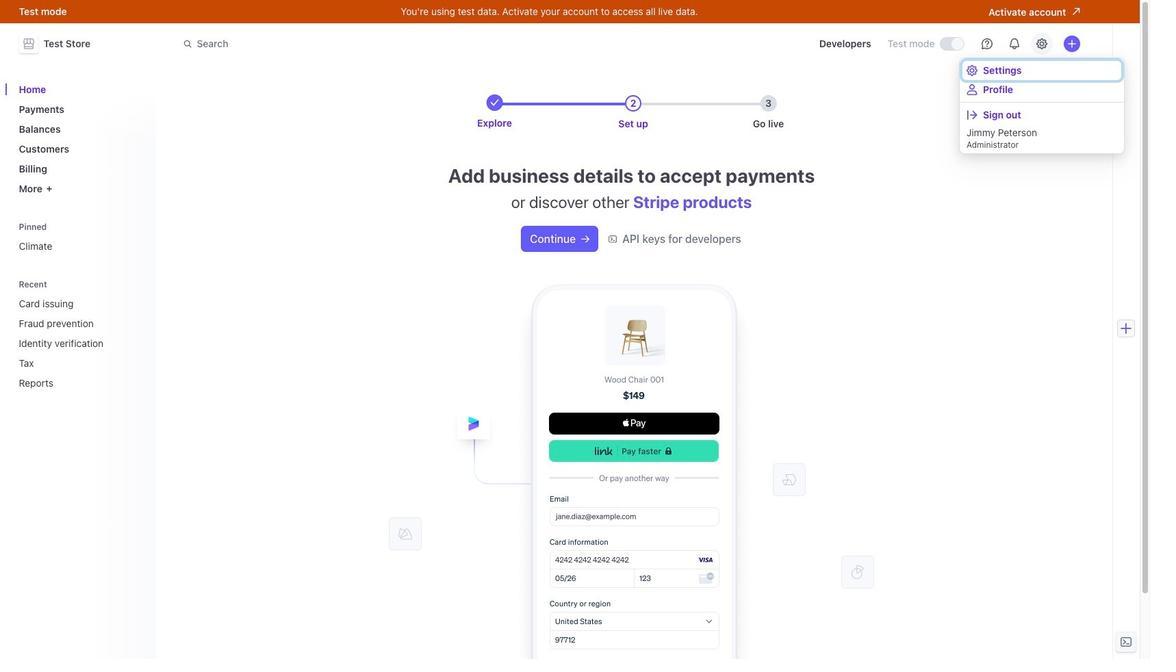 Task type: locate. For each thing, give the bounding box(es) containing it.
1 recent element from the top
[[13, 275, 148, 395]]

None search field
[[175, 31, 561, 57]]

svg image
[[582, 235, 590, 243]]

recent element
[[13, 275, 148, 395], [13, 292, 148, 395]]

edit pins image
[[134, 223, 142, 231]]

menu item
[[963, 105, 1122, 125]]

menu
[[960, 58, 1125, 153]]



Task type: describe. For each thing, give the bounding box(es) containing it.
core navigation links element
[[13, 78, 148, 200]]

settings image
[[1037, 38, 1048, 49]]

Search text field
[[175, 31, 561, 57]]

clear history image
[[134, 281, 142, 289]]

notifications image
[[1009, 38, 1020, 49]]

Test mode checkbox
[[941, 38, 964, 50]]

help image
[[982, 38, 993, 49]]

2 recent element from the top
[[13, 292, 148, 395]]

pinned element
[[13, 217, 148, 258]]



Task type: vqa. For each thing, say whether or not it's contained in the screenshot.
first RECENT element
yes



